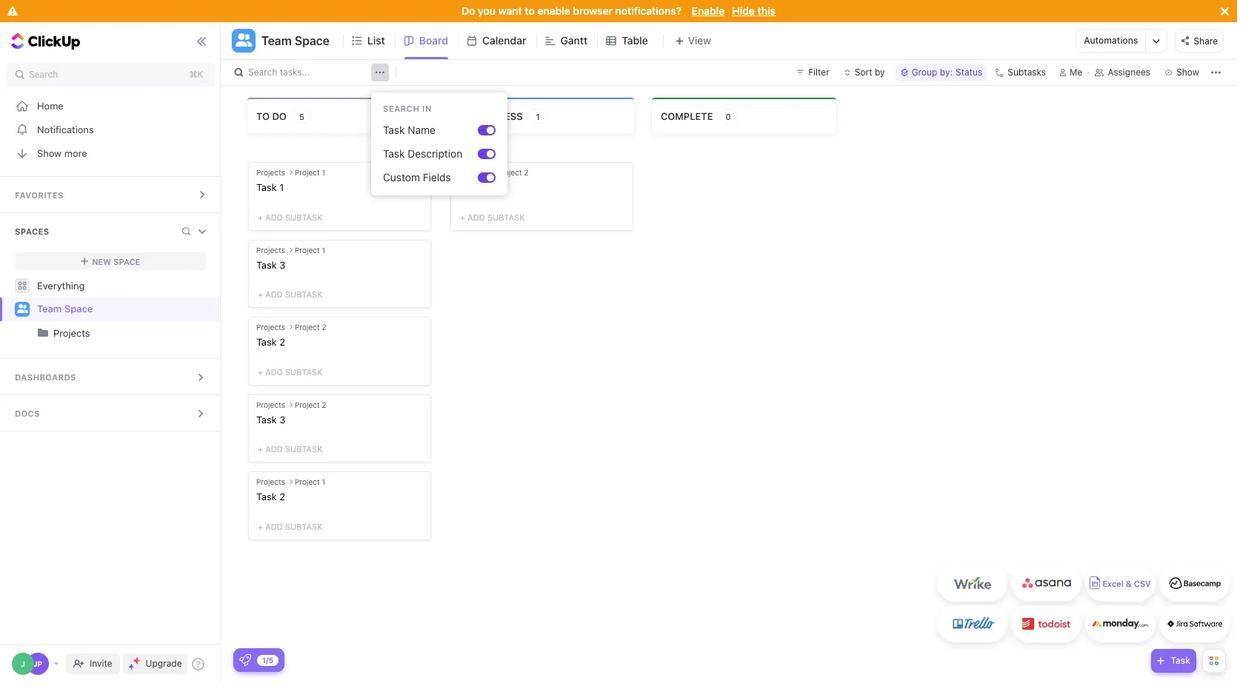 Task type: locate. For each thing, give the bounding box(es) containing it.
1 project 1 from the top
[[295, 168, 325, 177]]

1 vertical spatial ‎task
[[256, 491, 277, 503]]

gantt
[[560, 34, 588, 47]]

projects down task 2
[[256, 401, 285, 410]]

to right 'want'
[[525, 4, 535, 17]]

space for team space link
[[64, 303, 93, 315]]

team space
[[262, 34, 330, 47], [37, 303, 93, 315]]

favorites button
[[0, 177, 221, 213]]

2 for 3
[[322, 401, 326, 410]]

do
[[272, 110, 287, 122]]

1 vertical spatial task 3
[[256, 414, 285, 426]]

to do
[[256, 110, 287, 122]]

assignees button
[[1089, 64, 1157, 81]]

2 task 3 from the top
[[256, 414, 285, 426]]

search
[[248, 67, 277, 78], [29, 69, 58, 80], [383, 104, 420, 113]]

projects link
[[1, 322, 208, 345], [53, 322, 208, 345]]

1 horizontal spatial space
[[113, 257, 140, 266]]

0 horizontal spatial team space
[[37, 303, 93, 315]]

+ down ‎task 1
[[258, 212, 263, 222]]

team space up tasks... at the top of page
[[262, 34, 330, 47]]

1 ‎task from the top
[[256, 182, 277, 193]]

board link
[[419, 22, 454, 59]]

Search tasks... text field
[[248, 62, 371, 83]]

0 horizontal spatial team
[[37, 303, 62, 315]]

0 vertical spatial to
[[525, 4, 535, 17]]

complete
[[661, 110, 713, 122]]

add down ‎task 2
[[265, 522, 283, 532]]

add up task 2
[[265, 290, 283, 299]]

notifications?
[[615, 4, 682, 17]]

projects
[[256, 168, 285, 177], [459, 168, 487, 177], [256, 246, 285, 255], [256, 323, 285, 332], [53, 327, 90, 339], [256, 401, 285, 410], [256, 478, 285, 487]]

2 horizontal spatial search
[[383, 104, 420, 113]]

team inside button
[[262, 34, 292, 47]]

+ add subtask
[[258, 212, 323, 222], [460, 212, 525, 222], [258, 290, 323, 299], [258, 367, 323, 377], [258, 445, 323, 454], [258, 522, 323, 532]]

3 project 1 from the top
[[295, 478, 325, 487]]

project 1 for ‎task 1
[[295, 168, 325, 177]]

project 1 for ‎task 2
[[295, 478, 325, 487]]

task 3
[[256, 259, 285, 271], [256, 414, 285, 426]]

task 1
[[459, 182, 486, 193]]

team up 'search tasks...'
[[262, 34, 292, 47]]

more
[[64, 147, 87, 159]]

0 vertical spatial 3
[[279, 259, 285, 271]]

task description
[[383, 147, 462, 160]]

team space link
[[37, 298, 208, 322]]

upgrade link
[[123, 654, 188, 675]]

space inside button
[[295, 34, 330, 47]]

1
[[536, 111, 540, 121], [322, 168, 325, 177], [279, 182, 284, 193], [482, 182, 486, 193], [322, 246, 325, 255], [322, 478, 325, 487]]

&
[[1126, 580, 1132, 589]]

you
[[478, 4, 496, 17]]

team space inside button
[[262, 34, 330, 47]]

to left do
[[256, 110, 270, 122]]

to
[[525, 4, 535, 17], [256, 110, 270, 122]]

want
[[498, 4, 522, 17]]

0 horizontal spatial to
[[256, 110, 270, 122]]

task name
[[383, 124, 436, 136]]

task 3 for project 1
[[256, 259, 285, 271]]

add down task 1 at left
[[468, 212, 485, 222]]

1 vertical spatial 3
[[279, 414, 285, 426]]

me
[[1070, 67, 1083, 78]]

task
[[383, 124, 405, 136], [383, 147, 405, 160], [459, 182, 479, 193], [256, 259, 277, 271], [256, 336, 277, 348], [256, 414, 277, 426], [1171, 656, 1191, 667]]

subtask
[[285, 212, 323, 222], [487, 212, 525, 222], [285, 290, 323, 299], [285, 367, 323, 377], [285, 445, 323, 454], [285, 522, 323, 532]]

0 vertical spatial project 2
[[497, 168, 529, 177]]

team down everything
[[37, 303, 62, 315]]

2 ‎task from the top
[[256, 491, 277, 503]]

search in
[[383, 104, 432, 113]]

team space inside sidebar navigation
[[37, 303, 93, 315]]

+ add subtask up task 2
[[258, 290, 323, 299]]

project 2
[[497, 168, 529, 177], [295, 323, 326, 332], [295, 401, 326, 410]]

⌘k
[[189, 69, 203, 80]]

+
[[258, 212, 263, 222], [460, 212, 465, 222], [258, 290, 263, 299], [258, 367, 263, 377], [258, 445, 263, 454], [258, 522, 263, 532]]

2 horizontal spatial space
[[295, 34, 330, 47]]

2 vertical spatial project 1
[[295, 478, 325, 487]]

search inside sidebar navigation
[[29, 69, 58, 80]]

+ up task 2
[[258, 290, 263, 299]]

task description button
[[377, 142, 478, 166]]

0 vertical spatial space
[[295, 34, 330, 47]]

projects up task 1 at left
[[459, 168, 487, 177]]

2 vertical spatial space
[[64, 303, 93, 315]]

projects up task 2
[[256, 323, 285, 332]]

+ down task 1 at left
[[460, 212, 465, 222]]

space
[[295, 34, 330, 47], [113, 257, 140, 266], [64, 303, 93, 315]]

everything link
[[0, 274, 221, 298]]

show
[[37, 147, 62, 159]]

1 horizontal spatial team space
[[262, 34, 330, 47]]

projects down everything
[[53, 327, 90, 339]]

0
[[726, 111, 731, 121]]

space down everything
[[64, 303, 93, 315]]

3 for project 2
[[279, 414, 285, 426]]

projects up ‎task 1
[[256, 168, 285, 177]]

1 horizontal spatial team
[[262, 34, 292, 47]]

1 vertical spatial team space
[[37, 303, 93, 315]]

0 horizontal spatial space
[[64, 303, 93, 315]]

0 vertical spatial ‎task
[[256, 182, 277, 193]]

custom fields button
[[377, 166, 478, 190]]

description
[[408, 147, 462, 160]]

‎task for ‎task 2
[[256, 491, 277, 503]]

+ add subtask down ‎task 1
[[258, 212, 323, 222]]

0 vertical spatial team space
[[262, 34, 330, 47]]

search for search in
[[383, 104, 420, 113]]

1 vertical spatial project 1
[[295, 246, 325, 255]]

team inside sidebar navigation
[[37, 303, 62, 315]]

docs
[[15, 409, 40, 419]]

2
[[524, 168, 529, 177], [322, 323, 326, 332], [279, 336, 285, 348], [322, 401, 326, 410], [279, 491, 285, 503]]

share button
[[1175, 29, 1224, 53]]

task inside button
[[383, 147, 405, 160]]

+ up ‎task 2
[[258, 445, 263, 454]]

0 horizontal spatial search
[[29, 69, 58, 80]]

2 3 from the top
[[279, 414, 285, 426]]

hide
[[732, 4, 755, 17]]

project
[[295, 168, 320, 177], [497, 168, 522, 177], [295, 246, 320, 255], [295, 323, 320, 332], [295, 401, 320, 410], [295, 478, 320, 487]]

search left tasks... at the top of page
[[248, 67, 277, 78]]

team space button
[[256, 24, 330, 57]]

2 for 1
[[524, 168, 529, 177]]

1 vertical spatial space
[[113, 257, 140, 266]]

1 horizontal spatial search
[[248, 67, 277, 78]]

search up task name
[[383, 104, 420, 113]]

2 project 1 from the top
[[295, 246, 325, 255]]

0 vertical spatial team
[[262, 34, 292, 47]]

‎task
[[256, 182, 277, 193], [256, 491, 277, 503]]

project 1
[[295, 168, 325, 177], [295, 246, 325, 255], [295, 478, 325, 487]]

this
[[758, 4, 776, 17]]

1 3 from the top
[[279, 259, 285, 271]]

1 vertical spatial project 2
[[295, 323, 326, 332]]

3
[[279, 259, 285, 271], [279, 414, 285, 426]]

onboarding checklist button image
[[239, 655, 251, 667]]

add
[[265, 212, 283, 222], [468, 212, 485, 222], [265, 290, 283, 299], [265, 367, 283, 377], [265, 445, 283, 454], [265, 522, 283, 532]]

+ add subtask down task 2
[[258, 367, 323, 377]]

name
[[408, 124, 436, 136]]

1 horizontal spatial to
[[525, 4, 535, 17]]

0 vertical spatial project 1
[[295, 168, 325, 177]]

team space down everything
[[37, 303, 93, 315]]

search up home
[[29, 69, 58, 80]]

sidebar navigation
[[0, 22, 221, 684]]

2 vertical spatial project 2
[[295, 401, 326, 410]]

0 vertical spatial task 3
[[256, 259, 285, 271]]

1 task 3 from the top
[[256, 259, 285, 271]]

notifications
[[37, 123, 94, 135]]

1 projects link from the left
[[1, 322, 208, 345]]

1 vertical spatial team
[[37, 303, 62, 315]]

notifications link
[[0, 118, 221, 141]]

enable
[[692, 4, 725, 17]]

space right new
[[113, 257, 140, 266]]

space up search tasks... text field
[[295, 34, 330, 47]]

everything
[[37, 280, 85, 292]]



Task type: describe. For each thing, give the bounding box(es) containing it.
+ add subtask down task 1 at left
[[460, 212, 525, 222]]

search tasks...
[[248, 67, 310, 78]]

1/5
[[262, 656, 273, 665]]

in
[[459, 110, 468, 122]]

do
[[462, 4, 475, 17]]

2 projects link from the left
[[53, 322, 208, 345]]

project 2 for task 3
[[295, 401, 326, 410]]

new space
[[92, 257, 140, 266]]

do you want to enable browser notifications? enable hide this
[[462, 4, 776, 17]]

‎task 1
[[256, 182, 284, 193]]

share
[[1194, 35, 1218, 46]]

in progress
[[459, 110, 523, 122]]

‎task 2
[[256, 491, 285, 503]]

tasks...
[[280, 67, 310, 78]]

progress
[[471, 110, 523, 122]]

+ down task 2
[[258, 367, 263, 377]]

table link
[[622, 22, 654, 59]]

csv
[[1134, 580, 1151, 589]]

search for search tasks...
[[248, 67, 277, 78]]

‎task for ‎task 1
[[256, 182, 277, 193]]

5
[[299, 111, 304, 121]]

excel & csv
[[1103, 580, 1151, 589]]

in
[[422, 104, 432, 113]]

3 for project 1
[[279, 259, 285, 271]]

custom
[[383, 171, 420, 184]]

board
[[419, 34, 448, 47]]

team space for team space button
[[262, 34, 330, 47]]

task 2
[[256, 336, 285, 348]]

calendar link
[[482, 22, 532, 59]]

excel & csv link
[[1085, 565, 1156, 602]]

task inside button
[[383, 124, 405, 136]]

invite
[[90, 659, 112, 670]]

add up ‎task 2
[[265, 445, 283, 454]]

custom fields
[[383, 171, 451, 184]]

automations
[[1084, 35, 1138, 46]]

projects up ‎task 2
[[256, 478, 285, 487]]

1 vertical spatial to
[[256, 110, 270, 122]]

favorites
[[15, 190, 63, 200]]

task 3 for project 2
[[256, 414, 285, 426]]

+ add subtask up ‎task 2
[[258, 445, 323, 454]]

list
[[367, 34, 385, 47]]

list link
[[367, 22, 391, 59]]

calendar
[[482, 34, 526, 47]]

user group image
[[17, 305, 28, 314]]

project 1 for task 3
[[295, 246, 325, 255]]

dashboards
[[15, 373, 76, 382]]

automations button
[[1077, 30, 1146, 52]]

onboarding checklist button element
[[239, 655, 251, 667]]

team for team space button
[[262, 34, 292, 47]]

+ add subtask down ‎task 2
[[258, 522, 323, 532]]

project 2 for task 2
[[295, 323, 326, 332]]

add down task 2
[[265, 367, 283, 377]]

enable
[[537, 4, 570, 17]]

home link
[[0, 94, 221, 118]]

browser
[[573, 4, 613, 17]]

projects inside sidebar navigation
[[53, 327, 90, 339]]

excel
[[1103, 580, 1124, 589]]

gantt link
[[560, 22, 594, 59]]

space for team space button
[[295, 34, 330, 47]]

add down ‎task 1
[[265, 212, 283, 222]]

project 2 for task 1
[[497, 168, 529, 177]]

new
[[92, 257, 111, 266]]

me button
[[1054, 64, 1089, 81]]

search for search
[[29, 69, 58, 80]]

team for team space link
[[37, 303, 62, 315]]

task name button
[[377, 119, 478, 142]]

upgrade
[[146, 659, 182, 670]]

projects down ‎task 1
[[256, 246, 285, 255]]

+ down ‎task 2
[[258, 522, 263, 532]]

fields
[[423, 171, 451, 184]]

2 for 2
[[322, 323, 326, 332]]

table
[[622, 34, 648, 47]]

team space for team space link
[[37, 303, 93, 315]]

assignees
[[1108, 67, 1151, 78]]

show more
[[37, 147, 87, 159]]

home
[[37, 100, 64, 111]]



Task type: vqa. For each thing, say whether or not it's contained in the screenshot.


